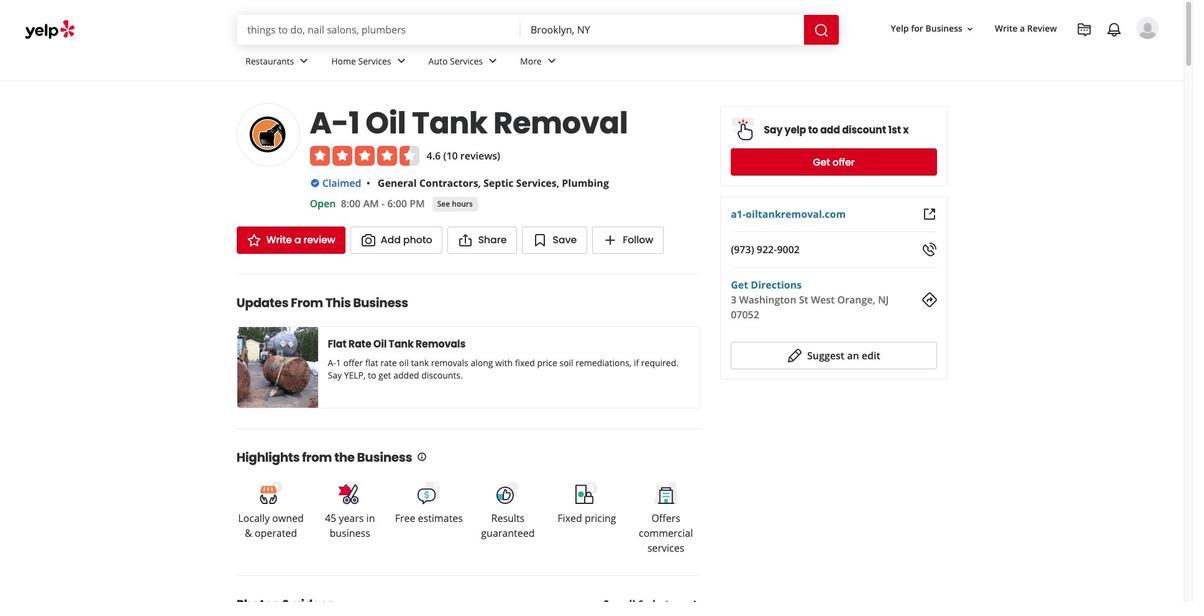 Task type: locate. For each thing, give the bounding box(es) containing it.
a- down "flat"
[[328, 357, 336, 369]]

business categories element
[[236, 45, 1159, 81]]

1 vertical spatial a-
[[328, 357, 336, 369]]

info icon image
[[417, 453, 427, 463], [417, 453, 427, 463]]

24 chevron down v2 image
[[394, 54, 409, 69], [544, 54, 559, 69]]

share button
[[448, 227, 517, 254]]

owned
[[272, 512, 304, 526]]

free_estimates image
[[417, 481, 441, 506]]

4.6 star rating image
[[310, 146, 419, 166]]

2 vertical spatial business
[[357, 449, 412, 467]]

a- up 4.6 star rating image
[[310, 103, 349, 144]]

0 horizontal spatial 24 chevron down v2 image
[[394, 54, 409, 69]]

open 8:00 am - 6:00 pm
[[310, 197, 425, 211]]

24 chevron down v2 image inside restaurants link
[[297, 54, 312, 69]]

1 horizontal spatial say
[[764, 123, 783, 137]]

1 24 chevron down v2 image from the left
[[394, 54, 409, 69]]

west
[[811, 293, 835, 307]]

2 none field from the left
[[521, 15, 804, 45]]

0 horizontal spatial to
[[368, 370, 376, 382]]

-
[[382, 197, 385, 211]]

9002
[[777, 243, 800, 257]]

orange,
[[837, 293, 876, 307]]

free
[[395, 512, 415, 526]]

1 horizontal spatial a
[[1020, 23, 1025, 34]]

write left review
[[995, 23, 1018, 34]]

the
[[334, 449, 355, 467]]

nj
[[878, 293, 889, 307]]

1 vertical spatial oil
[[373, 337, 387, 352]]

get inside get offer button
[[813, 155, 830, 169]]

0 vertical spatial to
[[808, 123, 818, 137]]

tank
[[412, 103, 487, 144], [389, 337, 414, 352]]

st
[[799, 293, 808, 307]]

to
[[808, 123, 818, 137], [368, 370, 376, 382]]

things to do, nail salons, plumbers text field
[[237, 15, 521, 45]]

0 vertical spatial a
[[1020, 23, 1025, 34]]

tank inside flat rate oil tank removals a-1 offer flat rate oil tank removals along with fixed price soil remediations, if required. say yelp, to get added discounts.
[[389, 337, 414, 352]]

oil right rate
[[373, 337, 387, 352]]

24 chevron down v2 image for home services
[[394, 54, 409, 69]]

None search field
[[237, 15, 839, 45]]

1 horizontal spatial offer
[[833, 155, 855, 169]]

discounts.
[[421, 370, 463, 382]]

0 horizontal spatial say
[[328, 370, 342, 382]]

1 horizontal spatial ,
[[557, 177, 559, 190]]

0 horizontal spatial write
[[266, 233, 292, 247]]

1 vertical spatial offer
[[343, 357, 363, 369]]

0 horizontal spatial ,
[[478, 177, 481, 190]]

0 vertical spatial write
[[995, 23, 1018, 34]]

services for auto services
[[450, 55, 483, 67]]

oil up 4.6 star rating image
[[366, 103, 406, 144]]

pm
[[410, 197, 425, 211]]

0 vertical spatial get
[[813, 155, 830, 169]]

auto services
[[429, 55, 483, 67]]

yelp for business button
[[886, 18, 980, 40]]

services right "home"
[[358, 55, 391, 67]]

2 24 chevron down v2 image from the left
[[485, 54, 500, 69]]

0 vertical spatial tank
[[412, 103, 487, 144]]

1 horizontal spatial services
[[450, 55, 483, 67]]

24 camera v2 image
[[361, 233, 376, 248]]

oil
[[399, 357, 409, 369]]

1 horizontal spatial 24 chevron down v2 image
[[485, 54, 500, 69]]

1 vertical spatial to
[[368, 370, 376, 382]]

more link
[[510, 45, 569, 81]]

years
[[339, 512, 364, 526]]

oil for rate
[[373, 337, 387, 352]]

suggest an edit button
[[731, 342, 937, 370]]

get
[[379, 370, 391, 382]]

say
[[764, 123, 783, 137], [328, 370, 342, 382]]

1 horizontal spatial write
[[995, 23, 1018, 34]]

0 horizontal spatial get
[[731, 278, 748, 292]]

more
[[520, 55, 542, 67]]

business right this
[[353, 295, 408, 312]]

24 chevron down v2 image for restaurants
[[297, 54, 312, 69]]

(973) 922-9002
[[731, 243, 800, 257]]

services right septic
[[516, 177, 557, 190]]

get down add
[[813, 155, 830, 169]]

a1-oiltankremoval.com
[[731, 208, 846, 221]]

business left 16 chevron down v2 icon
[[926, 23, 963, 34]]

1 none field from the left
[[237, 15, 521, 45]]

locally owned & operated
[[238, 512, 304, 541]]

septic
[[484, 177, 514, 190]]

commercial
[[639, 527, 693, 541]]

None field
[[237, 15, 521, 45], [521, 15, 804, 45]]

fixed pricing
[[558, 512, 616, 526]]

0 vertical spatial oil
[[366, 103, 406, 144]]

home services
[[331, 55, 391, 67]]

(10
[[443, 149, 458, 163]]

1 vertical spatial tank
[[389, 337, 414, 352]]

0 horizontal spatial offer
[[343, 357, 363, 369]]

plumbing link
[[562, 177, 609, 190]]

oil inside flat rate oil tank removals a-1 offer flat rate oil tank removals along with fixed price soil remediations, if required. say yelp, to get added discounts.
[[373, 337, 387, 352]]

to left add
[[808, 123, 818, 137]]

services right auto
[[450, 55, 483, 67]]

fixed_pricing image
[[575, 481, 599, 506]]

locally
[[238, 512, 270, 526]]

1 horizontal spatial 24 chevron down v2 image
[[544, 54, 559, 69]]

, left septic
[[478, 177, 481, 190]]

1 vertical spatial business
[[353, 295, 408, 312]]

24 chevron down v2 image for auto services
[[485, 54, 500, 69]]

a-
[[310, 103, 349, 144], [328, 357, 336, 369]]

open
[[310, 197, 336, 211]]

write a review
[[266, 233, 335, 247]]

24 external link v2 image
[[922, 207, 937, 222]]

projects image
[[1077, 22, 1092, 37]]

say yelp to add discount 1st x
[[764, 123, 909, 137]]

see hours link
[[432, 197, 478, 212]]

24 share v2 image
[[458, 233, 473, 248]]

review
[[1027, 23, 1057, 34]]

contractors
[[419, 177, 478, 190]]

0 horizontal spatial a
[[294, 233, 301, 247]]

4.6
[[427, 149, 441, 163]]

6:00
[[387, 197, 407, 211]]

1 vertical spatial write
[[266, 233, 292, 247]]

24 pencil v2 image
[[787, 349, 802, 364]]

0 horizontal spatial services
[[358, 55, 391, 67]]

,
[[478, 177, 481, 190], [557, 177, 559, 190]]

16 claim filled v2 image
[[310, 178, 320, 188]]

0 horizontal spatial 24 chevron down v2 image
[[297, 54, 312, 69]]

to down flat
[[368, 370, 376, 382]]

1 vertical spatial 1
[[336, 357, 341, 369]]

1 vertical spatial say
[[328, 370, 342, 382]]

business inside button
[[926, 23, 963, 34]]

24 add v2 image
[[603, 233, 618, 248]]

write right 24 star v2 image
[[266, 233, 292, 247]]

home
[[331, 55, 356, 67]]

rate
[[381, 357, 397, 369]]

get directions link
[[731, 278, 802, 292]]

save
[[553, 233, 577, 247]]

1 up 4.6 star rating image
[[349, 103, 360, 144]]

, left plumbing
[[557, 177, 559, 190]]

0 vertical spatial business
[[926, 23, 963, 34]]

for
[[911, 23, 923, 34]]

0 horizontal spatial 1
[[336, 357, 341, 369]]

24 chevron down v2 image left auto
[[394, 54, 409, 69]]

1 down "flat"
[[336, 357, 341, 369]]

business
[[330, 527, 370, 541]]

get up 3
[[731, 278, 748, 292]]

1 horizontal spatial to
[[808, 123, 818, 137]]

business inside "element"
[[353, 295, 408, 312]]

922-
[[757, 243, 777, 257]]

24 chevron down v2 image inside home services link
[[394, 54, 409, 69]]

along
[[471, 357, 493, 369]]

24 chevron down v2 image inside more link
[[544, 54, 559, 69]]

say inside flat rate oil tank removals a-1 offer flat rate oil tank removals along with fixed price soil remediations, if required. say yelp, to get added discounts.
[[328, 370, 342, 382]]

pricing
[[585, 512, 616, 526]]

24 chevron down v2 image right more on the top left of page
[[544, 54, 559, 69]]

&
[[245, 527, 252, 541]]

business right the
[[357, 449, 412, 467]]

offer up yelp,
[[343, 357, 363, 369]]

24 chevron down v2 image inside auto services link
[[485, 54, 500, 69]]

24 chevron down v2 image right restaurants
[[297, 54, 312, 69]]

get inside get directions 3 washington st west orange, nj 07052
[[731, 278, 748, 292]]

0 vertical spatial offer
[[833, 155, 855, 169]]

flat rate oil tank removals image
[[237, 328, 318, 408]]

services
[[648, 542, 684, 556]]

2 24 chevron down v2 image from the left
[[544, 54, 559, 69]]

2 , from the left
[[557, 177, 559, 190]]

2 horizontal spatial services
[[516, 177, 557, 190]]

say left yelp,
[[328, 370, 342, 382]]

business
[[926, 23, 963, 34], [353, 295, 408, 312], [357, 449, 412, 467]]

flat
[[365, 357, 378, 369]]

this
[[325, 295, 351, 312]]

24 chevron down v2 image
[[297, 54, 312, 69], [485, 54, 500, 69]]

write inside user actions element
[[995, 23, 1018, 34]]

from
[[291, 295, 323, 312]]

0 vertical spatial say
[[764, 123, 783, 137]]

1 vertical spatial a
[[294, 233, 301, 247]]

1 horizontal spatial get
[[813, 155, 830, 169]]

say left yelp
[[764, 123, 783, 137]]

oiltankremoval.com
[[746, 208, 846, 221]]

if
[[634, 357, 639, 369]]

fixed
[[515, 357, 535, 369]]

offer down say yelp to add discount 1st x
[[833, 155, 855, 169]]

tank up (10
[[412, 103, 487, 144]]

share
[[478, 233, 507, 247]]

24 arrow right v2 image
[[686, 597, 701, 603]]

24 chevron down v2 image for more
[[544, 54, 559, 69]]

write for write a review
[[995, 23, 1018, 34]]

1 horizontal spatial 1
[[349, 103, 360, 144]]

get for get directions 3 washington st west orange, nj 07052
[[731, 278, 748, 292]]

oil for 1
[[366, 103, 406, 144]]

1 vertical spatial get
[[731, 278, 748, 292]]

1 , from the left
[[478, 177, 481, 190]]

oil
[[366, 103, 406, 144], [373, 337, 387, 352]]

get offer button
[[731, 149, 937, 176]]

45
[[325, 512, 336, 526]]

tank up oil on the left bottom of page
[[389, 337, 414, 352]]

(973)
[[731, 243, 754, 257]]

years_in_business image
[[338, 481, 362, 506]]

24 chevron down v2 image right auto services
[[485, 54, 500, 69]]

1 24 chevron down v2 image from the left
[[297, 54, 312, 69]]



Task type: vqa. For each thing, say whether or not it's contained in the screenshot.
the topmost City
no



Task type: describe. For each thing, give the bounding box(es) containing it.
8:00
[[341, 197, 361, 211]]

see hours
[[437, 199, 473, 209]]

guaranteed
[[481, 527, 535, 541]]

offers_commercial_services image
[[654, 481, 678, 506]]

restaurants
[[245, 55, 294, 67]]

write a review
[[995, 23, 1057, 34]]

a for review
[[294, 233, 301, 247]]

review
[[303, 233, 335, 247]]

a1-oiltankremoval.com link
[[731, 208, 846, 221]]

home services link
[[321, 45, 419, 81]]

general contractors link
[[378, 177, 478, 190]]

get directions 3 washington st west orange, nj 07052
[[731, 278, 889, 322]]

tank for removal
[[412, 103, 487, 144]]

0 vertical spatial a-
[[310, 103, 349, 144]]

highlights from the business
[[236, 449, 412, 467]]

offers
[[652, 512, 680, 526]]

offers commercial services
[[639, 512, 693, 556]]

tank for removals
[[389, 337, 414, 352]]

yelp
[[891, 23, 909, 34]]

45 years in business
[[325, 512, 375, 541]]

3
[[731, 293, 737, 307]]

added
[[394, 370, 419, 382]]

auto services link
[[419, 45, 510, 81]]

updates from this business
[[236, 295, 408, 312]]

edit
[[862, 349, 880, 363]]

24 save outline v2 image
[[533, 233, 548, 248]]

get for get offer
[[813, 155, 830, 169]]

address, neighborhood, city, state or zip text field
[[521, 15, 804, 45]]

(10 reviews) link
[[443, 149, 500, 163]]

reviews)
[[460, 149, 500, 163]]

general
[[378, 177, 417, 190]]

updates
[[236, 295, 288, 312]]

write a review link
[[990, 18, 1062, 40]]

search image
[[814, 23, 829, 38]]

16 chevron down v2 image
[[965, 24, 975, 34]]

plumbing
[[562, 177, 609, 190]]

0 vertical spatial 1
[[349, 103, 360, 144]]

07052
[[731, 308, 759, 322]]

with
[[495, 357, 513, 369]]

flat rate oil tank removals a-1 offer flat rate oil tank removals along with fixed price soil remediations, if required. say yelp, to get added discounts.
[[328, 337, 679, 382]]

flat
[[328, 337, 347, 352]]

auto
[[429, 55, 448, 67]]

4.6 (10 reviews)
[[427, 149, 500, 163]]

24 star v2 image
[[246, 233, 261, 248]]

washington
[[739, 293, 796, 307]]

notifications image
[[1107, 22, 1122, 37]]

hours
[[452, 199, 473, 209]]

general contractors , septic services , plumbing
[[378, 177, 609, 190]]

a- inside flat rate oil tank removals a-1 offer flat rate oil tank removals along with fixed price soil remediations, if required. say yelp, to get added discounts.
[[328, 357, 336, 369]]

24 directions v2 image
[[922, 293, 937, 308]]

business for highlights from the business
[[357, 449, 412, 467]]

price
[[537, 357, 557, 369]]

jeremy m. image
[[1137, 17, 1159, 39]]

yelp
[[785, 123, 806, 137]]

save button
[[522, 227, 587, 254]]

business logo image
[[236, 103, 300, 167]]

an
[[847, 349, 859, 363]]

none field things to do, nail salons, plumbers
[[237, 15, 521, 45]]

business for updates from this business
[[353, 295, 408, 312]]

locally_owned_operated image
[[259, 481, 283, 506]]

a1-
[[731, 208, 746, 221]]

services for home services
[[358, 55, 391, 67]]

1st
[[888, 123, 901, 137]]

results_guaranteed image
[[496, 481, 520, 506]]

see
[[437, 199, 450, 209]]

a for review
[[1020, 23, 1025, 34]]

updates from this business element
[[217, 274, 701, 409]]

claimed
[[322, 177, 361, 190]]

yelp,
[[344, 370, 366, 382]]

in
[[366, 512, 375, 526]]

results guaranteed
[[481, 512, 535, 541]]

suggest an edit
[[807, 349, 880, 363]]

yelp for business
[[891, 23, 963, 34]]

write a review link
[[236, 227, 345, 254]]

write for write a review
[[266, 233, 292, 247]]

restaurants link
[[236, 45, 321, 81]]

user actions element
[[881, 16, 1176, 92]]

septic services link
[[484, 177, 557, 190]]

suggest
[[807, 349, 845, 363]]

free estimates
[[395, 512, 463, 526]]

a-1 oil tank removal
[[310, 103, 628, 144]]

results
[[491, 512, 525, 526]]

removal
[[494, 103, 628, 144]]

none field address, neighborhood, city, state or zip
[[521, 15, 804, 45]]

offer inside flat rate oil tank removals a-1 offer flat rate oil tank removals along with fixed price soil remediations, if required. say yelp, to get added discounts.
[[343, 357, 363, 369]]

discount
[[842, 123, 886, 137]]

fixed
[[558, 512, 582, 526]]

add photo link
[[350, 227, 443, 254]]

photo
[[403, 233, 432, 247]]

24 phone v2 image
[[922, 242, 937, 257]]

removals
[[431, 357, 468, 369]]

offer inside get offer button
[[833, 155, 855, 169]]

operated
[[255, 527, 297, 541]]

add
[[820, 123, 840, 137]]

to inside flat rate oil tank removals a-1 offer flat rate oil tank removals along with fixed price soil remediations, if required. say yelp, to get added discounts.
[[368, 370, 376, 382]]

get offer
[[813, 155, 855, 169]]

tank
[[411, 357, 429, 369]]

highlights
[[236, 449, 300, 467]]

soil
[[560, 357, 573, 369]]

1 inside flat rate oil tank removals a-1 offer flat rate oil tank removals along with fixed price soil remediations, if required. say yelp, to get added discounts.
[[336, 357, 341, 369]]



